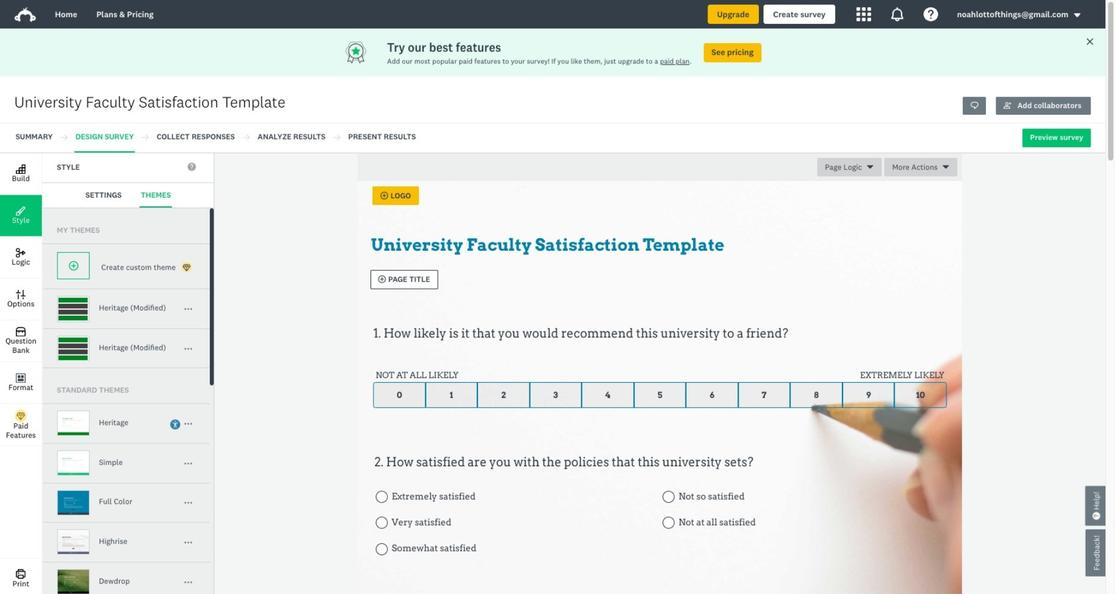 Task type: vqa. For each thing, say whether or not it's contained in the screenshot.
5 element
yes



Task type: describe. For each thing, give the bounding box(es) containing it.
7 element
[[759, 390, 771, 401]]

2 products icon image from the left
[[891, 7, 905, 22]]

dropdown arrow image
[[1074, 11, 1082, 19]]

rewards image
[[344, 41, 387, 65]]

surveymonkey logo image
[[14, 7, 36, 22]]

0 element
[[393, 390, 405, 401]]

help icon image
[[924, 7, 938, 22]]

4 element
[[602, 390, 614, 401]]



Task type: locate. For each thing, give the bounding box(es) containing it.
3 element
[[550, 390, 562, 401]]

2 element
[[498, 390, 510, 401]]

1 horizontal spatial products icon image
[[891, 7, 905, 22]]

1 products icon image from the left
[[857, 7, 871, 22]]

1 element
[[446, 390, 458, 401]]

products icon image
[[857, 7, 871, 22], [891, 7, 905, 22]]

5 element
[[654, 390, 666, 401]]

6 element
[[706, 390, 718, 401]]

0 horizontal spatial products icon image
[[857, 7, 871, 22]]



